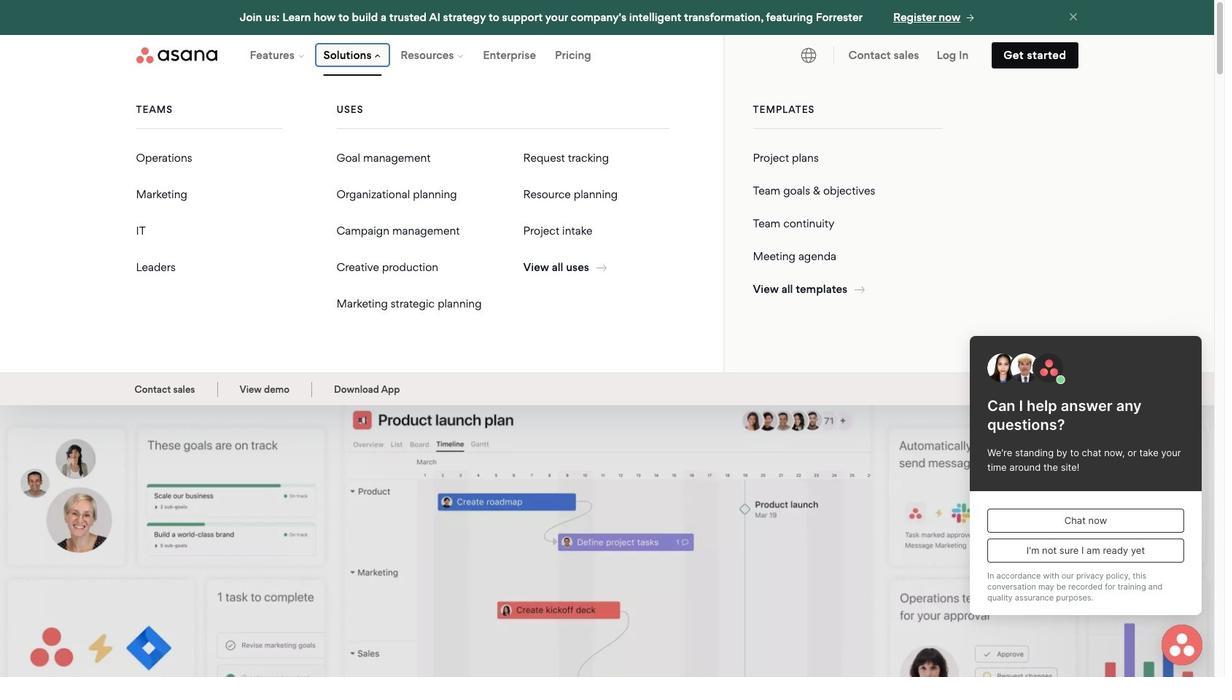 Task type: locate. For each thing, give the bounding box(es) containing it.
0 vertical spatial svg image
[[597, 263, 607, 273]]

1 horizontal spatial svg image
[[855, 285, 865, 295]]

group
[[89, 35, 1125, 347], [136, 105, 282, 312], [337, 105, 669, 347], [753, 105, 943, 323]]

a smarter way to work - asana product ui image
[[0, 388, 1214, 677]]

svg image
[[597, 263, 607, 273], [855, 285, 865, 295]]

1 vertical spatial svg image
[[855, 285, 865, 295]]



Task type: describe. For each thing, give the bounding box(es) containing it.
0 horizontal spatial svg image
[[597, 263, 607, 273]]



Task type: vqa. For each thing, say whether or not it's contained in the screenshot.
Google logo
no



